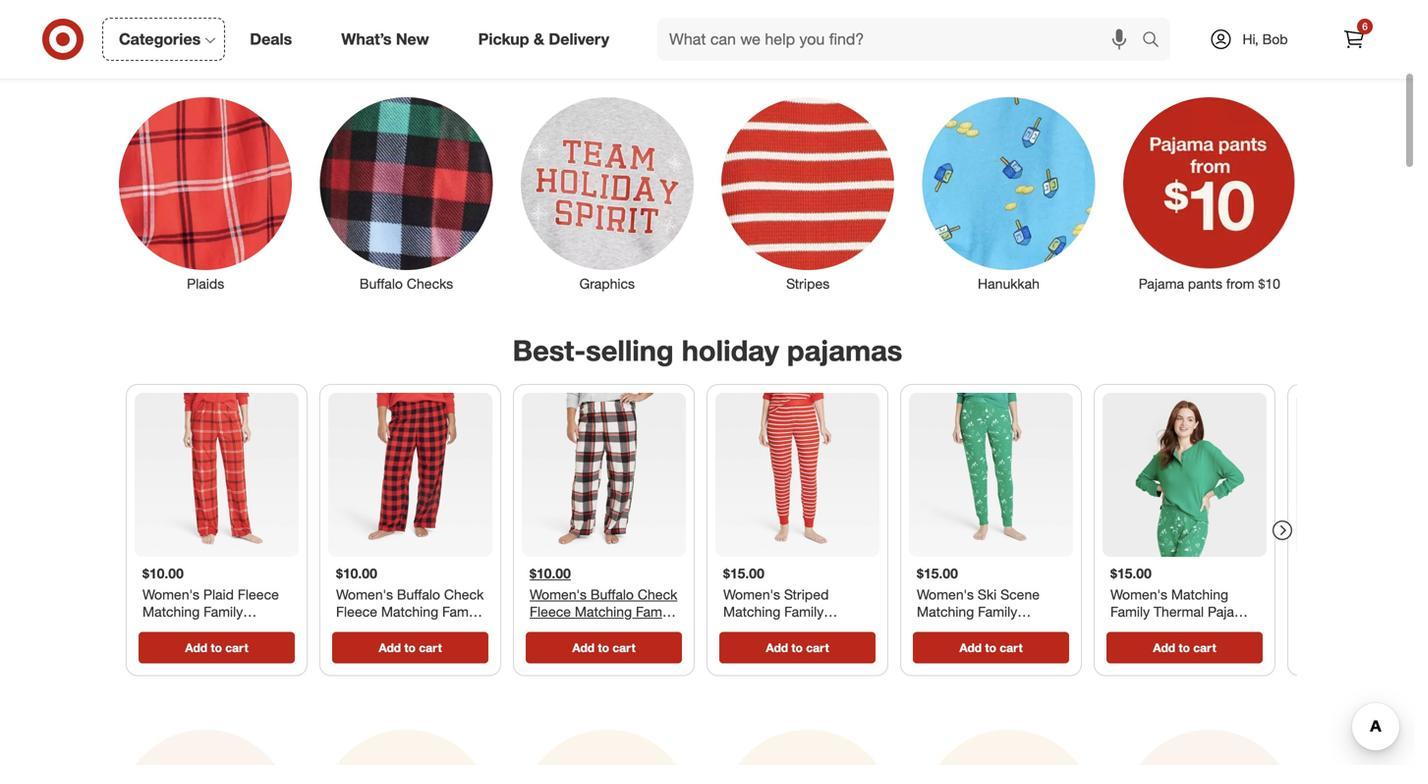 Task type: vqa. For each thing, say whether or not it's contained in the screenshot.
the rightmost $10.00 'link'
yes



Task type: locate. For each thing, give the bounding box(es) containing it.
search button
[[1133, 18, 1181, 65]]

add to cart button
[[139, 633, 295, 664], [332, 633, 489, 664], [526, 633, 682, 664], [720, 633, 876, 664], [913, 633, 1070, 664], [1107, 633, 1263, 664]]

checks
[[407, 275, 453, 292]]

2 $10.00 link from the left
[[328, 393, 493, 629]]

buffalo checks link
[[306, 93, 507, 294]]

$15.00 link for add to cart button related to women's matching family thermal pajama top - wondershop™ green xs image
[[1103, 393, 1267, 629]]

new
[[396, 30, 429, 49]]

2 to from the left
[[404, 641, 416, 656]]

4 add to cart button from the left
[[720, 633, 876, 664]]

women's buffalo check fleece matching family pajama pants - wondershop™ red 3x image
[[328, 393, 493, 558]]

2 cart from the left
[[419, 641, 442, 656]]

add to cart for women's striped matching family thermal pajama pants - wondershop™ red xxl image add to cart button
[[766, 641, 829, 656]]

to for add to cart button associated with the women's buffalo check fleece matching family pajama pants - wondershop™ black 2x "image"
[[598, 641, 609, 656]]

4 cart from the left
[[806, 641, 829, 656]]

1 add from the left
[[185, 641, 208, 656]]

add for women's ski scene matching family thermal pajama pants - wondershop™ green xxl image
[[960, 641, 982, 656]]

3 to from the left
[[598, 641, 609, 656]]

1 $15.00 from the left
[[724, 565, 765, 583]]

1 to from the left
[[211, 641, 222, 656]]

0 horizontal spatial $10.00
[[143, 565, 184, 583]]

cart
[[225, 641, 248, 656], [419, 641, 442, 656], [613, 641, 636, 656], [806, 641, 829, 656], [1000, 641, 1023, 656], [1194, 641, 1217, 656]]

5 add from the left
[[960, 641, 982, 656]]

4 to from the left
[[792, 641, 803, 656]]

1 $10.00 from the left
[[143, 565, 184, 583]]

0 horizontal spatial $15.00
[[724, 565, 765, 583]]

2 horizontal spatial $15.00
[[1111, 565, 1152, 583]]

stripes
[[787, 275, 830, 292]]

5 cart from the left
[[1000, 641, 1023, 656]]

add
[[185, 641, 208, 656], [379, 641, 401, 656], [572, 641, 595, 656], [766, 641, 788, 656], [960, 641, 982, 656], [1153, 641, 1176, 656]]

0 horizontal spatial $10.00 link
[[135, 393, 299, 629]]

3 $10.00 from the left
[[530, 565, 571, 583]]

$10.00
[[143, 565, 184, 583], [336, 565, 377, 583], [530, 565, 571, 583]]

cart for add to cart button for women's buffalo check fleece matching family pajama pants - wondershop™ red 3x image
[[419, 641, 442, 656]]

add for women's matching family thermal pajama top - wondershop™ green xs image
[[1153, 641, 1176, 656]]

what's new
[[341, 30, 429, 49]]

2 add to cart from the left
[[379, 641, 442, 656]]

1 horizontal spatial $10.00 link
[[328, 393, 493, 629]]

6 add from the left
[[1153, 641, 1176, 656]]

1 add to cart button from the left
[[139, 633, 295, 664]]

6 add to cart from the left
[[1153, 641, 1217, 656]]

to for add to cart button for women's buffalo check fleece matching family pajama pants - wondershop™ red 3x image
[[404, 641, 416, 656]]

plaids link
[[105, 93, 306, 294]]

stripes link
[[708, 93, 909, 294]]

2 add from the left
[[379, 641, 401, 656]]

2 $15.00 from the left
[[917, 565, 958, 583]]

1 cart from the left
[[225, 641, 248, 656]]

6 to from the left
[[1179, 641, 1190, 656]]

search
[[1133, 32, 1181, 51]]

$15.00 for women's ski scene matching family thermal pajama pants - wondershop™ green xxl image
[[917, 565, 958, 583]]

to for add to cart button for women's ski scene matching family thermal pajama pants - wondershop™ green xxl image
[[985, 641, 997, 656]]

3 add to cart button from the left
[[526, 633, 682, 664]]

selling
[[586, 333, 674, 368]]

2 add to cart button from the left
[[332, 633, 489, 664]]

$15.00
[[724, 565, 765, 583], [917, 565, 958, 583], [1111, 565, 1152, 583]]

hi,
[[1243, 30, 1259, 48]]

3 $15.00 link from the left
[[1103, 393, 1267, 629]]

$15.00 link
[[716, 393, 880, 629], [909, 393, 1073, 629], [1103, 393, 1267, 629]]

deals link
[[233, 18, 317, 61]]

3 cart from the left
[[613, 641, 636, 656]]

graphics
[[580, 275, 635, 292]]

1 add to cart from the left
[[185, 641, 248, 656]]

3 $10.00 link from the left
[[522, 393, 686, 629]]

hanukkah link
[[909, 93, 1110, 294]]

$10.00 link for add to cart button associated with the women's buffalo check fleece matching family pajama pants - wondershop™ black 2x "image"
[[522, 393, 686, 629]]

1 $15.00 link from the left
[[716, 393, 880, 629]]

&
[[534, 30, 545, 49]]

2 horizontal spatial $15.00 link
[[1103, 393, 1267, 629]]

add to cart button for women's matching family thermal pajama top - wondershop™ green xs image
[[1107, 633, 1263, 664]]

1 $10.00 link from the left
[[135, 393, 299, 629]]

6 add to cart button from the left
[[1107, 633, 1263, 664]]

1 horizontal spatial $15.00 link
[[909, 393, 1073, 629]]

buffalo
[[360, 275, 403, 292]]

delivery
[[549, 30, 610, 49]]

add to cart for add to cart button related to women's matching family thermal pajama top - wondershop™ green xs image
[[1153, 641, 1217, 656]]

add for women's buffalo check fleece matching family pajama pants - wondershop™ red 3x image
[[379, 641, 401, 656]]

pickup
[[478, 30, 529, 49]]

2 horizontal spatial $10.00
[[530, 565, 571, 583]]

4 add from the left
[[766, 641, 788, 656]]

0 horizontal spatial $15.00 link
[[716, 393, 880, 629]]

6 cart from the left
[[1194, 641, 1217, 656]]

6
[[1363, 20, 1368, 32]]

$15.00 for women's matching family thermal pajama top - wondershop™ green xs image
[[1111, 565, 1152, 583]]

1 horizontal spatial $10.00
[[336, 565, 377, 583]]

add for women's plaid fleece matching family pajama pants - wondershop™ red s image
[[185, 641, 208, 656]]

add for the women's buffalo check fleece matching family pajama pants - wondershop™ black 2x "image"
[[572, 641, 595, 656]]

cart for add to cart button associated with women's plaid fleece matching family pajama pants - wondershop™ red s image
[[225, 641, 248, 656]]

$10.00 link
[[135, 393, 299, 629], [328, 393, 493, 629], [522, 393, 686, 629]]

3 add from the left
[[572, 641, 595, 656]]

4 add to cart from the left
[[766, 641, 829, 656]]

to
[[211, 641, 222, 656], [404, 641, 416, 656], [598, 641, 609, 656], [792, 641, 803, 656], [985, 641, 997, 656], [1179, 641, 1190, 656]]

2 $10.00 from the left
[[336, 565, 377, 583]]

cart for add to cart button related to women's matching family thermal pajama top - wondershop™ green xs image
[[1194, 641, 1217, 656]]

5 to from the left
[[985, 641, 997, 656]]

women's striped matching family thermal pajama pants - wondershop™ red xxl image
[[716, 393, 880, 558]]

add to cart
[[185, 641, 248, 656], [379, 641, 442, 656], [572, 641, 636, 656], [766, 641, 829, 656], [960, 641, 1023, 656], [1153, 641, 1217, 656]]

what's
[[341, 30, 392, 49]]

2 $15.00 link from the left
[[909, 393, 1073, 629]]

3 add to cart from the left
[[572, 641, 636, 656]]

2 horizontal spatial $10.00 link
[[522, 393, 686, 629]]

cart for women's striped matching family thermal pajama pants - wondershop™ red xxl image add to cart button
[[806, 641, 829, 656]]

$10.00 for women's buffalo check fleece matching family pajama pants - wondershop™ red 3x image
[[336, 565, 377, 583]]

3 $15.00 from the left
[[1111, 565, 1152, 583]]

5 add to cart from the left
[[960, 641, 1023, 656]]

women's plaid fleece matching family pajama pants - wondershop™ red s image
[[135, 393, 299, 558]]

cart for add to cart button for women's ski scene matching family thermal pajama pants - wondershop™ green xxl image
[[1000, 641, 1023, 656]]

pants
[[1188, 275, 1223, 292]]

5 add to cart button from the left
[[913, 633, 1070, 664]]

buffalo checks
[[360, 275, 453, 292]]

pajama pants from $10 link
[[1110, 93, 1310, 294]]

graphics link
[[507, 93, 708, 294]]

1 horizontal spatial $15.00
[[917, 565, 958, 583]]

holiday
[[682, 333, 779, 368]]



Task type: describe. For each thing, give the bounding box(es) containing it.
to for add to cart button associated with women's plaid fleece matching family pajama pants - wondershop™ red s image
[[211, 641, 222, 656]]

6 link
[[1333, 18, 1376, 61]]

best-
[[513, 333, 586, 368]]

best-selling holiday pajamas
[[513, 333, 903, 368]]

$10.00 link for add to cart button for women's buffalo check fleece matching family pajama pants - wondershop™ red 3x image
[[328, 393, 493, 629]]

pajama pants from $10
[[1139, 275, 1281, 292]]

hanukkah
[[978, 275, 1040, 292]]

women's ski scene matching family thermal pajama pants - wondershop™ green xxl image
[[909, 393, 1073, 558]]

categories link
[[102, 18, 225, 61]]

categories
[[119, 30, 201, 49]]

pickup & delivery
[[478, 30, 610, 49]]

add to cart for add to cart button for women's ski scene matching family thermal pajama pants - wondershop™ green xxl image
[[960, 641, 1023, 656]]

add to cart button for women's striped matching family thermal pajama pants - wondershop™ red xxl image
[[720, 633, 876, 664]]

women's buffalo check fleece matching family pajama pants - wondershop™ black 2x image
[[522, 393, 686, 558]]

add to cart for add to cart button for women's buffalo check fleece matching family pajama pants - wondershop™ red 3x image
[[379, 641, 442, 656]]

$10.00 link for add to cart button associated with women's plaid fleece matching family pajama pants - wondershop™ red s image
[[135, 393, 299, 629]]

bob
[[1263, 30, 1288, 48]]

add for women's striped matching family thermal pajama pants - wondershop™ red xxl image
[[766, 641, 788, 656]]

add to cart for add to cart button associated with women's plaid fleece matching family pajama pants - wondershop™ red s image
[[185, 641, 248, 656]]

add to cart button for women's ski scene matching family thermal pajama pants - wondershop™ green xxl image
[[913, 633, 1070, 664]]

hi, bob
[[1243, 30, 1288, 48]]

what's new link
[[325, 18, 454, 61]]

add to cart for add to cart button associated with the women's buffalo check fleece matching family pajama pants - wondershop™ black 2x "image"
[[572, 641, 636, 656]]

to for women's striped matching family thermal pajama pants - wondershop™ red xxl image add to cart button
[[792, 641, 803, 656]]

$15.00 for women's striped matching family thermal pajama pants - wondershop™ red xxl image
[[724, 565, 765, 583]]

$10.00 for women's plaid fleece matching family pajama pants - wondershop™ red s image
[[143, 565, 184, 583]]

$15.00 link for add to cart button for women's ski scene matching family thermal pajama pants - wondershop™ green xxl image
[[909, 393, 1073, 629]]

from
[[1227, 275, 1255, 292]]

cart for add to cart button associated with the women's buffalo check fleece matching family pajama pants - wondershop™ black 2x "image"
[[613, 641, 636, 656]]

$10
[[1259, 275, 1281, 292]]

pajama
[[1139, 275, 1185, 292]]

pickup & delivery link
[[462, 18, 634, 61]]

$10.00 for the women's buffalo check fleece matching family pajama pants - wondershop™ black 2x "image"
[[530, 565, 571, 583]]

carousel region
[[118, 317, 1416, 701]]

women's matching family thermal pajama top - wondershop™ green xs image
[[1103, 393, 1267, 558]]

pajamas
[[787, 333, 903, 368]]

add to cart button for the women's buffalo check fleece matching family pajama pants - wondershop™ black 2x "image"
[[526, 633, 682, 664]]

add to cart button for women's buffalo check fleece matching family pajama pants - wondershop™ red 3x image
[[332, 633, 489, 664]]

add to cart button for women's plaid fleece matching family pajama pants - wondershop™ red s image
[[139, 633, 295, 664]]

$15.00 link for women's striped matching family thermal pajama pants - wondershop™ red xxl image add to cart button
[[716, 393, 880, 629]]

to for add to cart button related to women's matching family thermal pajama top - wondershop™ green xs image
[[1179, 641, 1190, 656]]

plaids
[[187, 275, 224, 292]]

deals
[[250, 30, 292, 49]]

What can we help you find? suggestions appear below search field
[[658, 18, 1147, 61]]



